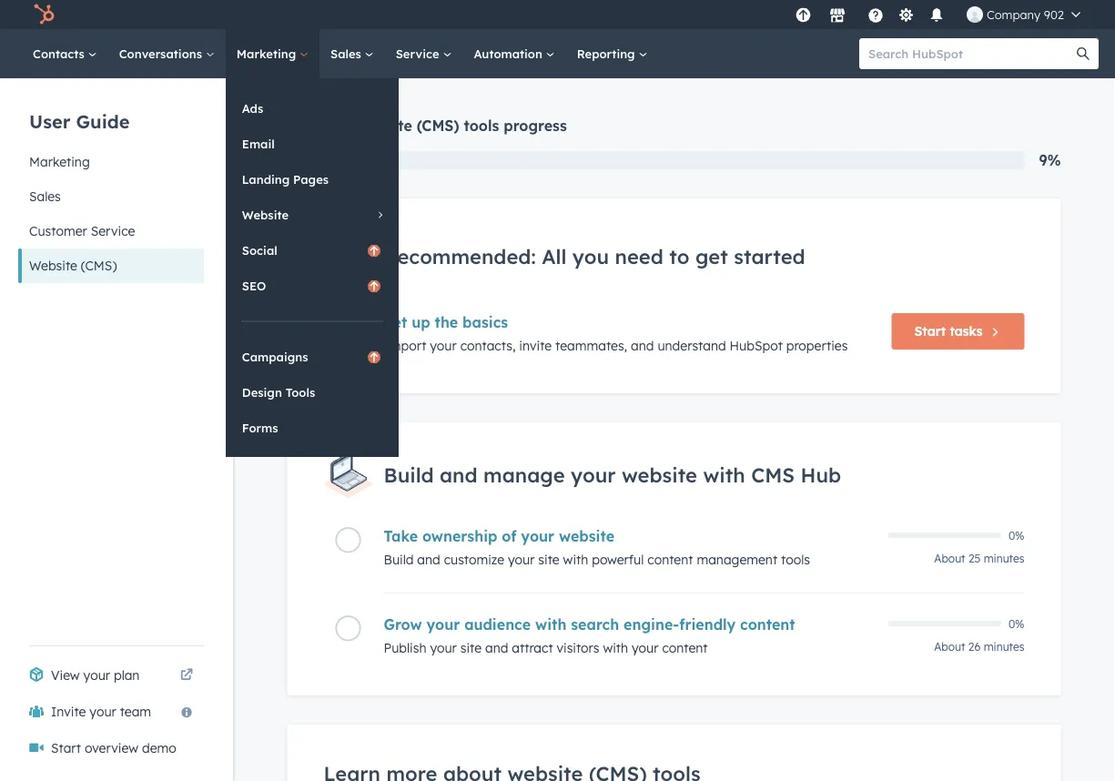 Task type: describe. For each thing, give the bounding box(es) containing it.
cms
[[752, 463, 795, 488]]

management
[[697, 552, 778, 568]]

take
[[384, 527, 418, 546]]

company
[[987, 7, 1041, 22]]

help image
[[868, 8, 884, 25]]

about for grow your audience with search engine-friendly content
[[935, 640, 966, 654]]

your right the publish
[[430, 640, 457, 656]]

26
[[969, 640, 981, 654]]

recommended: all you need to get started
[[384, 244, 806, 269]]

0 horizontal spatial tools
[[464, 117, 500, 135]]

started
[[735, 244, 806, 269]]

forms
[[242, 420, 278, 435]]

marketing button
[[18, 145, 204, 179]]

take ownership of your website button
[[384, 527, 878, 546]]

your website (cms) tools progress progress bar
[[287, 151, 354, 169]]

forms link
[[226, 411, 399, 445]]

hubspot link
[[22, 4, 68, 26]]

(cms) inside the website (cms) button
[[81, 258, 117, 274]]

website (cms) button
[[18, 249, 204, 283]]

reporting
[[577, 46, 639, 61]]

marketplaces image
[[830, 8, 846, 25]]

sales link
[[320, 29, 385, 78]]

902
[[1045, 7, 1065, 22]]

build inside take ownership of your website build and customize your site with powerful content management tools
[[384, 552, 414, 568]]

search
[[571, 616, 620, 634]]

team
[[120, 704, 151, 720]]

basics
[[463, 314, 509, 332]]

customer service
[[29, 223, 135, 239]]

ownership
[[423, 527, 498, 546]]

marketplaces button
[[819, 0, 857, 29]]

seo link
[[226, 269, 399, 303]]

link opens in a new window image
[[180, 665, 193, 687]]

customer
[[29, 223, 87, 239]]

friendly
[[680, 616, 736, 634]]

settings link
[[895, 5, 918, 24]]

your right "grow"
[[427, 616, 460, 634]]

you
[[573, 244, 610, 269]]

hubspot
[[730, 338, 783, 354]]

guide
[[76, 110, 130, 133]]

start tasks
[[915, 324, 983, 340]]

site inside take ownership of your website build and customize your site with powerful content management tools
[[539, 552, 560, 568]]

and inside take ownership of your website build and customize your site with powerful content management tools
[[418, 552, 441, 568]]

grow your audience with search engine-friendly content button
[[384, 616, 878, 634]]

reporting link
[[566, 29, 659, 78]]

of
[[502, 527, 517, 546]]

contacts link
[[22, 29, 108, 78]]

website for of
[[559, 527, 615, 546]]

with down grow your audience with search engine-friendly content button
[[603, 640, 629, 656]]

company 902
[[987, 7, 1065, 22]]

view your plan link
[[18, 658, 204, 694]]

to
[[670, 244, 690, 269]]

start overview demo link
[[18, 731, 204, 767]]

user
[[29, 110, 71, 133]]

pages
[[293, 172, 329, 187]]

hub
[[801, 463, 842, 488]]

view
[[51, 668, 80, 684]]

website for website (cms)
[[29, 258, 77, 274]]

conversations link
[[108, 29, 226, 78]]

notifications image
[[929, 8, 946, 25]]

about 26 minutes
[[935, 640, 1025, 654]]

need
[[615, 244, 664, 269]]

sales inside sales link
[[331, 46, 365, 61]]

tasks
[[951, 324, 983, 340]]

set up the basics import your contacts, invite teammates, and understand hubspot properties
[[384, 314, 848, 354]]

conversations
[[119, 46, 206, 61]]

upgrade link
[[792, 5, 815, 24]]

start for start overview demo
[[51, 741, 81, 757]]

help button
[[861, 0, 892, 29]]

publish
[[384, 640, 427, 656]]

import
[[384, 338, 427, 354]]

recommended:
[[384, 244, 536, 269]]

service inside button
[[91, 223, 135, 239]]

campaigns
[[242, 349, 308, 364]]

your
[[317, 117, 350, 135]]

your left plan
[[83, 668, 110, 684]]

tools
[[286, 385, 315, 400]]

landing
[[242, 172, 290, 187]]

customize
[[444, 552, 505, 568]]

search image
[[1078, 47, 1090, 60]]

0% for grow your audience with search engine-friendly content
[[1009, 617, 1025, 631]]

marketing link
[[226, 29, 320, 78]]

get
[[696, 244, 729, 269]]

upgrade image
[[796, 8, 812, 24]]

link opens in a new window image
[[180, 670, 193, 682]]

plan
[[114, 668, 140, 684]]

Search HubSpot search field
[[860, 38, 1083, 69]]



Task type: locate. For each thing, give the bounding box(es) containing it.
0 vertical spatial website
[[355, 117, 413, 135]]

website inside button
[[29, 258, 77, 274]]

0% up about 26 minutes in the bottom of the page
[[1009, 617, 1025, 631]]

marketing menu
[[226, 78, 399, 457]]

0 vertical spatial start
[[915, 324, 947, 340]]

service
[[396, 46, 443, 61], [91, 223, 135, 239]]

up
[[412, 314, 431, 332]]

0%
[[1009, 529, 1025, 542], [1009, 617, 1025, 631]]

1 horizontal spatial site
[[539, 552, 560, 568]]

about left 26
[[935, 640, 966, 654]]

contacts,
[[461, 338, 516, 354]]

start left tasks
[[915, 324, 947, 340]]

0 horizontal spatial site
[[461, 640, 482, 656]]

website up powerful
[[559, 527, 615, 546]]

grow your audience with search engine-friendly content publish your site and attract visitors with your content
[[384, 616, 796, 656]]

website down customer
[[29, 258, 77, 274]]

1 vertical spatial build
[[384, 552, 414, 568]]

your left "team"
[[90, 704, 116, 720]]

start overview demo
[[51, 741, 177, 757]]

website for manage
[[622, 463, 698, 488]]

invite
[[520, 338, 552, 354]]

0 horizontal spatial website
[[559, 527, 615, 546]]

notifications button
[[922, 0, 953, 29]]

design tools
[[242, 385, 315, 400]]

1 vertical spatial website
[[242, 207, 289, 222]]

marketing up "ads"
[[237, 46, 300, 61]]

automation
[[474, 46, 546, 61]]

overview
[[85, 741, 138, 757]]

1 vertical spatial (cms)
[[81, 258, 117, 274]]

site down audience
[[461, 640, 482, 656]]

website inside marketing menu
[[242, 207, 289, 222]]

sales up customer
[[29, 189, 61, 205]]

website down landing
[[242, 207, 289, 222]]

0 horizontal spatial (cms)
[[81, 258, 117, 274]]

the
[[435, 314, 458, 332]]

search button
[[1069, 38, 1100, 69]]

and inside grow your audience with search engine-friendly content publish your site and attract visitors with your content
[[486, 640, 509, 656]]

(cms) down customer service button at the left top
[[81, 258, 117, 274]]

marketing inside marketing button
[[29, 154, 90, 170]]

1 horizontal spatial (cms)
[[417, 117, 460, 135]]

0 vertical spatial build
[[384, 463, 434, 488]]

your inside set up the basics import your contacts, invite teammates, and understand hubspot properties
[[430, 338, 457, 354]]

site inside grow your audience with search engine-friendly content publish your site and attract visitors with your content
[[461, 640, 482, 656]]

2 vertical spatial website
[[29, 258, 77, 274]]

2 build from the top
[[384, 552, 414, 568]]

2 about from the top
[[935, 640, 966, 654]]

view your plan
[[51, 668, 140, 684]]

invite your team
[[51, 704, 151, 720]]

ads
[[242, 101, 264, 116]]

1 vertical spatial site
[[461, 640, 482, 656]]

your right of
[[521, 527, 555, 546]]

automation link
[[463, 29, 566, 78]]

0 vertical spatial content
[[648, 552, 694, 568]]

landing pages
[[242, 172, 329, 187]]

1 horizontal spatial marketing
[[237, 46, 300, 61]]

teammates,
[[556, 338, 628, 354]]

website up take ownership of your website button
[[622, 463, 698, 488]]

your down the the at the top left of page
[[430, 338, 457, 354]]

content down friendly
[[663, 640, 708, 656]]

set up the basics button
[[384, 314, 878, 332]]

invite
[[51, 704, 86, 720]]

content right friendly
[[741, 616, 796, 634]]

25
[[969, 552, 981, 566]]

site left powerful
[[539, 552, 560, 568]]

1 vertical spatial minutes
[[984, 640, 1025, 654]]

content inside take ownership of your website build and customize your site with powerful content management tools
[[648, 552, 694, 568]]

website (cms)
[[29, 258, 117, 274]]

service link
[[385, 29, 463, 78]]

0 vertical spatial sales
[[331, 46, 365, 61]]

contacts
[[33, 46, 88, 61]]

customer service button
[[18, 214, 204, 249]]

1 vertical spatial sales
[[29, 189, 61, 205]]

0 vertical spatial about
[[935, 552, 966, 566]]

content down take ownership of your website button
[[648, 552, 694, 568]]

and down audience
[[486, 640, 509, 656]]

start for start tasks
[[915, 324, 947, 340]]

with inside take ownership of your website build and customize your site with powerful content management tools
[[564, 552, 589, 568]]

service down sales button
[[91, 223, 135, 239]]

1 horizontal spatial tools
[[782, 552, 811, 568]]

ads link
[[226, 91, 399, 126]]

1 vertical spatial website
[[559, 527, 615, 546]]

invite your team button
[[18, 694, 204, 731]]

minutes right 26
[[984, 640, 1025, 654]]

0% up about 25 minutes
[[1009, 529, 1025, 542]]

progress
[[504, 117, 567, 135]]

0 horizontal spatial start
[[51, 741, 81, 757]]

with up attract
[[536, 616, 567, 634]]

9%
[[1040, 151, 1062, 169]]

2 minutes from the top
[[984, 640, 1025, 654]]

0 vertical spatial (cms)
[[417, 117, 460, 135]]

build
[[384, 463, 434, 488], [384, 552, 414, 568]]

company 902 menu
[[791, 0, 1094, 29]]

1 vertical spatial tools
[[782, 552, 811, 568]]

attract
[[512, 640, 554, 656]]

audience
[[465, 616, 531, 634]]

email
[[242, 136, 275, 151]]

about left 25
[[935, 552, 966, 566]]

0 vertical spatial 0%
[[1009, 529, 1025, 542]]

and inside set up the basics import your contacts, invite teammates, and understand hubspot properties
[[631, 338, 655, 354]]

1 0% from the top
[[1009, 529, 1025, 542]]

minutes for grow your audience with search engine-friendly content
[[984, 640, 1025, 654]]

0 vertical spatial marketing
[[237, 46, 300, 61]]

your
[[430, 338, 457, 354], [571, 463, 616, 488], [521, 527, 555, 546], [508, 552, 535, 568], [427, 616, 460, 634], [430, 640, 457, 656], [632, 640, 659, 656], [83, 668, 110, 684], [90, 704, 116, 720]]

email link
[[226, 127, 399, 161]]

0 horizontal spatial service
[[91, 223, 135, 239]]

sales up 'ads' link
[[331, 46, 365, 61]]

0 vertical spatial minutes
[[985, 552, 1025, 566]]

1 horizontal spatial website
[[622, 463, 698, 488]]

start down invite
[[51, 741, 81, 757]]

user guide views element
[[18, 78, 204, 283]]

1 build from the top
[[384, 463, 434, 488]]

with
[[704, 463, 746, 488], [564, 552, 589, 568], [536, 616, 567, 634], [603, 640, 629, 656]]

powerful
[[592, 552, 644, 568]]

marketing
[[237, 46, 300, 61], [29, 154, 90, 170]]

1 vertical spatial about
[[935, 640, 966, 654]]

0 vertical spatial site
[[539, 552, 560, 568]]

and
[[631, 338, 655, 354], [440, 463, 478, 488], [418, 552, 441, 568], [486, 640, 509, 656]]

1 vertical spatial service
[[91, 223, 135, 239]]

1 vertical spatial 0%
[[1009, 617, 1025, 631]]

1 about from the top
[[935, 552, 966, 566]]

1 vertical spatial start
[[51, 741, 81, 757]]

0% for take ownership of your website
[[1009, 529, 1025, 542]]

2 horizontal spatial website
[[355, 117, 413, 135]]

landing pages link
[[226, 162, 399, 197]]

sales button
[[18, 179, 204, 214]]

about for take ownership of your website
[[935, 552, 966, 566]]

design
[[242, 385, 282, 400]]

properties
[[787, 338, 848, 354]]

0 horizontal spatial website
[[29, 258, 77, 274]]

minutes right 25
[[985, 552, 1025, 566]]

tools right management
[[782, 552, 811, 568]]

start tasks button
[[892, 314, 1025, 350]]

minutes for take ownership of your website
[[985, 552, 1025, 566]]

all
[[542, 244, 567, 269]]

2 0% from the top
[[1009, 617, 1025, 631]]

campaigns link
[[226, 340, 399, 374]]

start inside 'link'
[[51, 741, 81, 757]]

take ownership of your website build and customize your site with powerful content management tools
[[384, 527, 811, 568]]

marketing down user
[[29, 154, 90, 170]]

tools inside take ownership of your website build and customize your site with powerful content management tools
[[782, 552, 811, 568]]

1 minutes from the top
[[985, 552, 1025, 566]]

1 horizontal spatial service
[[396, 46, 443, 61]]

visitors
[[557, 640, 600, 656]]

with left powerful
[[564, 552, 589, 568]]

with left cms
[[704, 463, 746, 488]]

start
[[915, 324, 947, 340], [51, 741, 81, 757]]

and down take
[[418, 552, 441, 568]]

0 vertical spatial website
[[622, 463, 698, 488]]

your inside button
[[90, 704, 116, 720]]

design tools link
[[226, 375, 399, 410]]

set
[[384, 314, 407, 332]]

social link
[[226, 233, 399, 268]]

social
[[242, 243, 278, 258]]

build down take
[[384, 552, 414, 568]]

1 vertical spatial marketing
[[29, 154, 90, 170]]

about
[[935, 552, 966, 566], [935, 640, 966, 654]]

website right 'your'
[[355, 117, 413, 135]]

your right manage at bottom
[[571, 463, 616, 488]]

tools
[[464, 117, 500, 135], [782, 552, 811, 568]]

(cms) down service link
[[417, 117, 460, 135]]

user guide
[[29, 110, 130, 133]]

website inside take ownership of your website build and customize your site with powerful content management tools
[[559, 527, 615, 546]]

0 vertical spatial tools
[[464, 117, 500, 135]]

sales
[[331, 46, 365, 61], [29, 189, 61, 205]]

0 vertical spatial service
[[396, 46, 443, 61]]

service right sales link
[[396, 46, 443, 61]]

marketing inside marketing link
[[237, 46, 300, 61]]

seo
[[242, 278, 266, 293]]

minutes
[[985, 552, 1025, 566], [984, 640, 1025, 654]]

understand
[[658, 338, 727, 354]]

and down set up the basics button
[[631, 338, 655, 354]]

1 horizontal spatial sales
[[331, 46, 365, 61]]

1 horizontal spatial website
[[242, 207, 289, 222]]

your down of
[[508, 552, 535, 568]]

website link
[[226, 198, 399, 232]]

build up take
[[384, 463, 434, 488]]

about 25 minutes
[[935, 552, 1025, 566]]

company 902 button
[[956, 0, 1092, 29]]

build and manage your website with cms hub
[[384, 463, 842, 488]]

your down engine-
[[632, 640, 659, 656]]

settings image
[[899, 8, 915, 24]]

1 vertical spatial content
[[741, 616, 796, 634]]

mateo roberts image
[[967, 6, 984, 23]]

0 horizontal spatial sales
[[29, 189, 61, 205]]

sales inside sales button
[[29, 189, 61, 205]]

2 vertical spatial content
[[663, 640, 708, 656]]

and up ownership
[[440, 463, 478, 488]]

tools left progress
[[464, 117, 500, 135]]

start inside button
[[915, 324, 947, 340]]

0 horizontal spatial marketing
[[29, 154, 90, 170]]

your website (cms) tools progress
[[317, 117, 567, 135]]

hubspot image
[[33, 4, 55, 26]]

website for the website link at the left of the page
[[242, 207, 289, 222]]

manage
[[484, 463, 565, 488]]

1 horizontal spatial start
[[915, 324, 947, 340]]



Task type: vqa. For each thing, say whether or not it's contained in the screenshot.
Link opens in a new window image
yes



